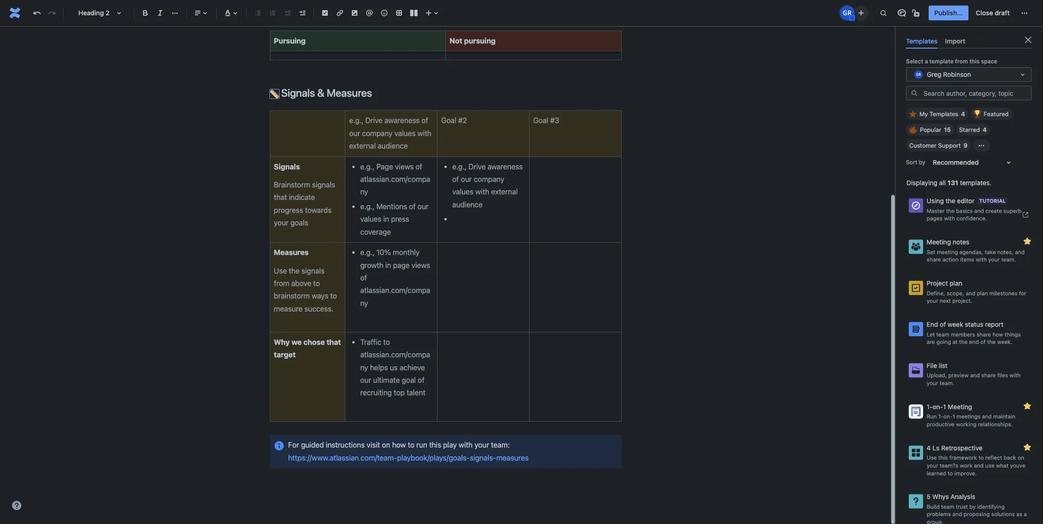 Task type: describe. For each thing, give the bounding box(es) containing it.
featured
[[984, 110, 1009, 118]]

why we chose that target
[[274, 338, 343, 359]]

with inside main content area, start typing to enter text. text box
[[459, 441, 473, 449]]

target
[[274, 351, 296, 359]]

outdent ⇧tab image
[[282, 7, 293, 19]]

on inside 4 ls retrospective use this framework to reflect back on your team?s work and use what youve learned to improve.
[[1019, 455, 1025, 462]]

agendas,
[[960, 249, 984, 256]]

team. inside meeting notes set meeting agendas, take notes, and share action items with your team.
[[1002, 256, 1017, 263]]

whys
[[933, 493, 950, 501]]

confidence.
[[957, 215, 988, 222]]

this for 4
[[939, 455, 949, 462]]

my
[[920, 110, 929, 118]]

tutorial
[[980, 198, 1006, 204]]

add image, video, or file image
[[349, 7, 360, 19]]

a inside "5 whys analysis build team trust by identifying problems and proposing solutions as a group."
[[1025, 511, 1028, 518]]

file list upload, preview and share files with your team.
[[927, 362, 1021, 387]]

starred 4
[[960, 126, 987, 134]]

meeting notes set meeting agendas, take notes, and share action items with your team.
[[927, 238, 1025, 263]]

pages
[[927, 215, 943, 222]]

invite to edit image
[[856, 7, 867, 18]]

sort
[[907, 159, 918, 166]]

customer
[[910, 142, 937, 149]]

0 vertical spatial measures
[[327, 87, 372, 99]]

end
[[927, 321, 939, 328]]

templates.
[[961, 179, 992, 187]]

milestones
[[990, 290, 1018, 297]]

4 ls retrospective use this framework to reflect back on your team?s work and use what youve learned to improve.
[[927, 444, 1026, 477]]

https://www.atlassian.com/team-playbook/plays/goals-signals-measures link
[[288, 441, 529, 462]]

project.
[[953, 298, 973, 304]]

more image
[[1020, 7, 1031, 19]]

close
[[977, 9, 994, 17]]

with inside file list upload, preview and share files with your team.
[[1010, 372, 1021, 379]]

by inside "5 whys analysis build team trust by identifying problems and proposing solutions as a group."
[[970, 503, 976, 510]]

the left week. at the bottom
[[988, 339, 996, 346]]

unstar 4 ls retrospective image
[[1022, 442, 1034, 453]]

more categories image
[[977, 140, 988, 151]]

trust
[[956, 503, 969, 510]]

import
[[946, 37, 966, 45]]

displaying all 131 templates.
[[907, 179, 992, 187]]

items
[[961, 256, 975, 263]]

your inside project plan define, scope, and plan milestones for your next project.
[[927, 298, 939, 304]]

meeting inside meeting notes set meeting agendas, take notes, and share action items with your team.
[[927, 238, 952, 246]]

action item image
[[320, 7, 331, 19]]

files
[[998, 372, 1009, 379]]

unstar meeting notes image
[[1022, 236, 1034, 247]]

publish... button
[[930, 6, 969, 20]]

confluence image
[[7, 6, 22, 20]]

no restrictions image
[[912, 7, 923, 19]]

for
[[288, 441, 299, 449]]

take
[[985, 249, 997, 256]]

build
[[927, 503, 940, 510]]

not pursuing
[[450, 37, 496, 45]]

redo ⌘⇧z image
[[46, 7, 57, 19]]

for
[[1020, 290, 1027, 297]]

with inside master the basics and create superb pages with confidence.
[[945, 215, 956, 222]]

&
[[317, 87, 325, 99]]

1 vertical spatial templates
[[930, 110, 959, 118]]

robinson
[[944, 70, 972, 78]]

relationships.
[[979, 421, 1014, 428]]

your inside file list upload, preview and share files with your team.
[[927, 380, 939, 387]]

15
[[945, 126, 952, 134]]

working
[[957, 421, 977, 428]]

your inside meeting notes set meeting agendas, take notes, and share action items with your team.
[[989, 256, 1000, 263]]

0 horizontal spatial of
[[941, 321, 947, 328]]

undo ⌘z image
[[32, 7, 43, 19]]

link image
[[334, 7, 346, 19]]

your inside main content area, start typing to enter text. text box
[[475, 441, 489, 449]]

end
[[970, 339, 980, 346]]

1 vertical spatial on-
[[944, 413, 953, 420]]

group.
[[927, 519, 944, 524]]

the down members
[[960, 339, 968, 346]]

file
[[927, 362, 938, 370]]

team inside end of week status report let team members share how things are going at the end of the week.
[[937, 331, 950, 338]]

panel info image
[[274, 441, 285, 452]]

playbook/plays/goals-
[[397, 454, 470, 462]]

my templates
[[920, 110, 959, 118]]

for guided instructions visit on how to run this play with your team:
[[288, 441, 510, 449]]

signals & measures
[[279, 87, 372, 99]]

measures
[[497, 454, 529, 462]]

maintain
[[994, 413, 1016, 420]]

signals for signals & measures
[[281, 87, 315, 99]]

next
[[940, 298, 952, 304]]

comment icon image
[[897, 7, 908, 19]]

4 for 4
[[962, 110, 966, 118]]

share inside file list upload, preview and share files with your team.
[[982, 372, 996, 379]]

list
[[939, 362, 948, 370]]

retrospective
[[942, 444, 983, 452]]

2 horizontal spatial 4
[[983, 126, 987, 134]]

end of week status report let team members share how things are going at the end of the week.
[[927, 321, 1022, 346]]

youve
[[1011, 462, 1026, 469]]

mention image
[[364, 7, 375, 19]]

popular
[[921, 126, 942, 134]]

master the basics and create superb pages with confidence.
[[927, 207, 1022, 222]]

and inside 4 ls retrospective use this framework to reflect back on your team?s work and use what youve learned to improve.
[[975, 462, 984, 469]]

with inside meeting notes set meeting agendas, take notes, and share action items with your team.
[[977, 256, 987, 263]]

and inside "5 whys analysis build team trust by identifying problems and proposing solutions as a group."
[[953, 511, 963, 518]]

2 vertical spatial to
[[948, 470, 954, 477]]

recommended
[[933, 159, 979, 166]]

action
[[943, 256, 959, 263]]

and inside meeting notes set meeting agendas, take notes, and share action items with your team.
[[1016, 249, 1025, 256]]

your inside 4 ls retrospective use this framework to reflect back on your team?s work and use what youve learned to improve.
[[927, 462, 939, 469]]

using
[[927, 197, 945, 205]]

layouts image
[[409, 7, 420, 19]]

close draft
[[977, 9, 1010, 17]]

bold ⌘b image
[[140, 7, 151, 19]]

status
[[966, 321, 984, 328]]

the inside master the basics and create superb pages with confidence.
[[947, 207, 955, 214]]

share for status
[[977, 331, 992, 338]]

pursuing
[[464, 37, 496, 45]]

emoji image
[[379, 7, 390, 19]]

the right "using"
[[946, 197, 956, 205]]

bullet list ⌘⇧8 image
[[252, 7, 264, 19]]

analysis
[[951, 493, 976, 501]]

space
[[982, 58, 998, 65]]

are
[[927, 339, 936, 346]]

guided
[[301, 441, 324, 449]]

0 horizontal spatial measures
[[274, 248, 309, 257]]



Task type: locate. For each thing, give the bounding box(es) containing it.
9
[[964, 142, 968, 149]]

4 up starred
[[962, 110, 966, 118]]

notes,
[[998, 249, 1014, 256]]

:straight_ruler: image
[[270, 89, 279, 99], [270, 89, 279, 99]]

of right end
[[981, 339, 986, 346]]

more formatting image
[[170, 7, 181, 19]]

support
[[939, 142, 961, 149]]

1 up the productive
[[944, 403, 947, 411]]

None text field
[[914, 70, 915, 79]]

report
[[986, 321, 1004, 328]]

1 vertical spatial this
[[429, 441, 442, 449]]

and inside project plan define, scope, and plan milestones for your next project.
[[966, 290, 976, 297]]

plan left milestones
[[978, 290, 989, 297]]

by right 'sort'
[[920, 159, 926, 166]]

0 vertical spatial signals
[[281, 87, 315, 99]]

5
[[927, 493, 931, 501]]

0 horizontal spatial 1
[[944, 403, 947, 411]]

and inside master the basics and create superb pages with confidence.
[[975, 207, 985, 214]]

numbered list ⌘⇧7 image
[[267, 7, 278, 19]]

greg robinson
[[928, 70, 972, 78]]

team up the problems on the bottom right
[[942, 503, 955, 510]]

and up the "confidence."
[[975, 207, 985, 214]]

heading 2 button
[[67, 3, 130, 23]]

a right as
[[1025, 511, 1028, 518]]

0 vertical spatial on-
[[933, 403, 944, 411]]

your down upload,
[[927, 380, 939, 387]]

all
[[940, 179, 946, 187]]

and up project.
[[966, 290, 976, 297]]

1 horizontal spatial how
[[993, 331, 1004, 338]]

back
[[1004, 455, 1017, 462]]

team. down notes,
[[1002, 256, 1017, 263]]

1 horizontal spatial team.
[[1002, 256, 1017, 263]]

how inside end of week status report let team members share how things are going at the end of the week.
[[993, 331, 1004, 338]]

1 vertical spatial 4
[[983, 126, 987, 134]]

team:
[[491, 441, 510, 449]]

close templates and import image
[[1023, 34, 1035, 45]]

measures
[[327, 87, 372, 99], [274, 248, 309, 257]]

editable content region
[[255, 0, 637, 524]]

featured button
[[971, 108, 1014, 120]]

1- up run on the bottom of page
[[927, 403, 933, 411]]

1 vertical spatial by
[[970, 503, 976, 510]]

how up week. at the bottom
[[993, 331, 1004, 338]]

to left the run on the left of page
[[408, 441, 415, 449]]

0 vertical spatial templates
[[907, 37, 938, 45]]

displaying
[[907, 179, 938, 187]]

from
[[956, 58, 969, 65]]

chose
[[304, 338, 325, 346]]

what
[[997, 462, 1009, 469]]

1-on-1 meeting run 1-on-1 meetings and maintain productive working relationships.
[[927, 403, 1016, 428]]

your down take
[[989, 256, 1000, 263]]

your down 'use'
[[927, 462, 939, 469]]

1 horizontal spatial to
[[948, 470, 954, 477]]

run
[[417, 441, 428, 449]]

1 vertical spatial 1
[[953, 413, 956, 420]]

1- up the productive
[[939, 413, 944, 420]]

your up signals-
[[475, 441, 489, 449]]

share for meeting
[[927, 256, 942, 263]]

0 vertical spatial a
[[925, 58, 929, 65]]

4
[[962, 110, 966, 118], [983, 126, 987, 134], [927, 444, 931, 452]]

Main content area, start typing to enter text. text field
[[264, 0, 628, 469]]

publish...
[[935, 9, 964, 17]]

improve.
[[955, 470, 978, 477]]

0 horizontal spatial on
[[382, 441, 391, 449]]

1 horizontal spatial of
[[981, 339, 986, 346]]

use
[[986, 462, 995, 469]]

your down the define,
[[927, 298, 939, 304]]

problems
[[927, 511, 952, 518]]

1 vertical spatial team
[[942, 503, 955, 510]]

templates
[[907, 37, 938, 45], [930, 110, 959, 118]]

preview
[[949, 372, 969, 379]]

set
[[927, 249, 936, 256]]

create
[[986, 207, 1003, 214]]

signals for signals
[[274, 162, 300, 171]]

tab list containing templates
[[903, 33, 1036, 49]]

using the editor tutorial
[[927, 197, 1006, 205]]

4 inside 4 ls retrospective use this framework to reflect back on your team?s work and use what youve learned to improve.
[[927, 444, 931, 452]]

with right pages
[[945, 215, 956, 222]]

1 vertical spatial to
[[979, 455, 984, 462]]

1 horizontal spatial plan
[[978, 290, 989, 297]]

1 horizontal spatial by
[[970, 503, 976, 510]]

0 horizontal spatial this
[[429, 441, 442, 449]]

0 vertical spatial 4
[[962, 110, 966, 118]]

4 right starred
[[983, 126, 987, 134]]

on- up run on the bottom of page
[[933, 403, 944, 411]]

share up end
[[977, 331, 992, 338]]

1 horizontal spatial 1
[[953, 413, 956, 420]]

solutions
[[992, 511, 1016, 518]]

and inside file list upload, preview and share files with your team.
[[971, 372, 981, 379]]

unstar 1-on-1 meeting image
[[1022, 401, 1034, 412]]

by up proposing
[[970, 503, 976, 510]]

4 for 4 ls retrospective use this framework to reflect back on your team?s work and use what youve learned to improve.
[[927, 444, 931, 452]]

italic ⌘i image
[[155, 7, 166, 19]]

0 vertical spatial how
[[993, 331, 1004, 338]]

to for framework
[[979, 455, 984, 462]]

0 vertical spatial on
[[382, 441, 391, 449]]

how inside main content area, start typing to enter text. text box
[[392, 441, 406, 449]]

Search author, category, topic field
[[921, 87, 1032, 100]]

0 vertical spatial by
[[920, 159, 926, 166]]

with right files on the right bottom
[[1010, 372, 1021, 379]]

members
[[952, 331, 976, 338]]

of
[[941, 321, 947, 328], [981, 339, 986, 346]]

with right play
[[459, 441, 473, 449]]

0 horizontal spatial by
[[920, 159, 926, 166]]

1 vertical spatial team.
[[940, 380, 955, 387]]

0 horizontal spatial a
[[925, 58, 929, 65]]

select a template from this space
[[907, 58, 998, 65]]

0 vertical spatial 1
[[944, 403, 947, 411]]

0 vertical spatial team
[[937, 331, 950, 338]]

of right the end
[[941, 321, 947, 328]]

team. inside file list upload, preview and share files with your team.
[[940, 380, 955, 387]]

team up going
[[937, 331, 950, 338]]

heading
[[78, 9, 104, 17]]

this for select
[[970, 58, 980, 65]]

2 vertical spatial share
[[982, 372, 996, 379]]

how left the run on the left of page
[[392, 441, 406, 449]]

0 vertical spatial of
[[941, 321, 947, 328]]

team
[[937, 331, 950, 338], [942, 503, 955, 510]]

with
[[945, 215, 956, 222], [977, 256, 987, 263], [1010, 372, 1021, 379], [459, 441, 473, 449]]

visit
[[367, 441, 380, 449]]

ls
[[933, 444, 940, 452]]

meeting inside 1-on-1 meeting run 1-on-1 meetings and maintain productive working relationships.
[[948, 403, 973, 411]]

select
[[907, 58, 924, 65]]

1 horizontal spatial 4
[[962, 110, 966, 118]]

by
[[920, 159, 926, 166], [970, 503, 976, 510]]

align left image
[[192, 7, 203, 19]]

greg
[[928, 70, 942, 78]]

and down trust
[[953, 511, 963, 518]]

0 horizontal spatial how
[[392, 441, 406, 449]]

to inside text box
[[408, 441, 415, 449]]

0 vertical spatial this
[[970, 58, 980, 65]]

on
[[382, 441, 391, 449], [1019, 455, 1025, 462]]

meeting up meetings
[[948, 403, 973, 411]]

on- up the productive
[[944, 413, 953, 420]]

search icon image
[[911, 89, 919, 97]]

0 horizontal spatial to
[[408, 441, 415, 449]]

confluence image
[[7, 6, 22, 20]]

1 horizontal spatial a
[[1025, 511, 1028, 518]]

customer support 9
[[910, 142, 968, 149]]

templates up 15
[[930, 110, 959, 118]]

and
[[975, 207, 985, 214], [1016, 249, 1025, 256], [966, 290, 976, 297], [971, 372, 981, 379], [983, 413, 992, 420], [975, 462, 984, 469], [953, 511, 963, 518]]

1 vertical spatial a
[[1025, 511, 1028, 518]]

reflect
[[986, 455, 1003, 462]]

going
[[937, 339, 952, 346]]

and down unstar meeting notes icon
[[1016, 249, 1025, 256]]

0 vertical spatial plan
[[950, 279, 963, 287]]

use
[[927, 455, 937, 462]]

on right visit on the left
[[382, 441, 391, 449]]

framework
[[950, 455, 978, 462]]

share inside meeting notes set meeting agendas, take notes, and share action items with your team.
[[927, 256, 942, 263]]

indent tab image
[[297, 7, 308, 19]]

1 vertical spatial of
[[981, 339, 986, 346]]

1 vertical spatial measures
[[274, 248, 309, 257]]

1
[[944, 403, 947, 411], [953, 413, 956, 420]]

1 vertical spatial how
[[392, 441, 406, 449]]

1 horizontal spatial on
[[1019, 455, 1025, 462]]

0 vertical spatial meeting
[[927, 238, 952, 246]]

this up playbook/plays/goals-
[[429, 441, 442, 449]]

productive
[[927, 421, 955, 428]]

1 vertical spatial signals
[[274, 162, 300, 171]]

draft
[[996, 9, 1010, 17]]

learned
[[927, 470, 947, 477]]

2 vertical spatial this
[[939, 455, 949, 462]]

and up relationships.
[[983, 413, 992, 420]]

superb
[[1004, 207, 1022, 214]]

notes
[[953, 238, 970, 246]]

131
[[948, 179, 959, 187]]

4 left ls
[[927, 444, 931, 452]]

pursuing
[[274, 37, 306, 45]]

with down take
[[977, 256, 987, 263]]

to left reflect
[[979, 455, 984, 462]]

plan up scope,
[[950, 279, 963, 287]]

and left use
[[975, 462, 984, 469]]

templates up select
[[907, 37, 938, 45]]

identifying
[[978, 503, 1005, 510]]

share down set
[[927, 256, 942, 263]]

on-
[[933, 403, 944, 411], [944, 413, 953, 420]]

meetings
[[957, 413, 981, 420]]

your
[[989, 256, 1000, 263], [927, 298, 939, 304], [927, 380, 939, 387], [475, 441, 489, 449], [927, 462, 939, 469]]

team. down upload,
[[940, 380, 955, 387]]

a right select
[[925, 58, 929, 65]]

1 vertical spatial on
[[1019, 455, 1025, 462]]

1 left meetings
[[953, 413, 956, 420]]

at
[[953, 339, 958, 346]]

this inside main content area, start typing to enter text. text box
[[429, 441, 442, 449]]

https://www.atlassian.com/team-
[[288, 454, 397, 462]]

sort by
[[907, 159, 926, 166]]

0 horizontal spatial 1-
[[927, 403, 933, 411]]

find and replace image
[[879, 7, 890, 19]]

this inside 4 ls retrospective use this framework to reflect back on your team?s work and use what youve learned to improve.
[[939, 455, 949, 462]]

1 horizontal spatial measures
[[327, 87, 372, 99]]

0 vertical spatial 1-
[[927, 403, 933, 411]]

to for how
[[408, 441, 415, 449]]

and right preview on the bottom right
[[971, 372, 981, 379]]

1 vertical spatial plan
[[978, 290, 989, 297]]

0 vertical spatial share
[[927, 256, 942, 263]]

2 vertical spatial 4
[[927, 444, 931, 452]]

tab list
[[903, 33, 1036, 49]]

on inside main content area, start typing to enter text. text box
[[382, 441, 391, 449]]

greg robinson image
[[841, 6, 855, 20]]

1 horizontal spatial 1-
[[939, 413, 944, 420]]

this right from on the right top
[[970, 58, 980, 65]]

table image
[[394, 7, 405, 19]]

why
[[274, 338, 290, 346]]

and inside 1-on-1 meeting run 1-on-1 meetings and maintain productive working relationships.
[[983, 413, 992, 420]]

meeting up set
[[927, 238, 952, 246]]

2 horizontal spatial to
[[979, 455, 984, 462]]

https://www.atlassian.com/team-playbook/plays/goals-signals-measures
[[288, 441, 529, 462]]

0 horizontal spatial team.
[[940, 380, 955, 387]]

1 horizontal spatial this
[[939, 455, 949, 462]]

things
[[1005, 331, 1022, 338]]

run
[[927, 413, 937, 420]]

the left basics
[[947, 207, 955, 214]]

5 whys analysis build team trust by identifying problems and proposing solutions as a group.
[[927, 493, 1028, 524]]

this up team?s in the right of the page
[[939, 455, 949, 462]]

help image
[[11, 500, 22, 511]]

meeting
[[938, 249, 959, 256]]

share left files on the right bottom
[[982, 372, 996, 379]]

open image
[[1018, 69, 1029, 80]]

0 vertical spatial team.
[[1002, 256, 1017, 263]]

0 vertical spatial to
[[408, 441, 415, 449]]

1 vertical spatial meeting
[[948, 403, 973, 411]]

instructions
[[326, 441, 365, 449]]

week
[[948, 321, 964, 328]]

team?s
[[940, 462, 959, 469]]

0 horizontal spatial 4
[[927, 444, 931, 452]]

to down team?s in the right of the page
[[948, 470, 954, 477]]

1 vertical spatial share
[[977, 331, 992, 338]]

starred
[[960, 126, 981, 134]]

team inside "5 whys analysis build team trust by identifying problems and proposing solutions as a group."
[[942, 503, 955, 510]]

share inside end of week status report let team members share how things are going at the end of the week.
[[977, 331, 992, 338]]

2 horizontal spatial this
[[970, 58, 980, 65]]

1 vertical spatial 1-
[[939, 413, 944, 420]]

0 horizontal spatial plan
[[950, 279, 963, 287]]

on up youve
[[1019, 455, 1025, 462]]



Task type: vqa. For each thing, say whether or not it's contained in the screenshot.
Signals to the top
yes



